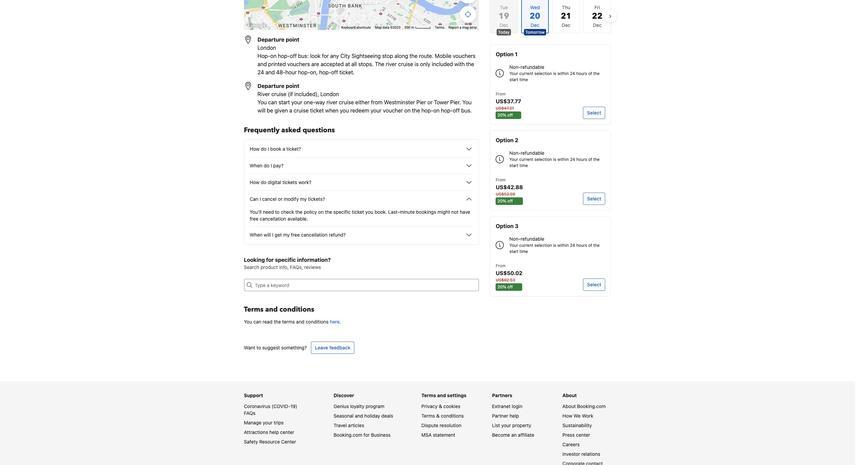 Task type: describe. For each thing, give the bounding box(es) containing it.
refundable for option 3
[[521, 236, 544, 242]]

us$53.59
[[496, 192, 515, 197]]

how for how we work
[[563, 413, 572, 419]]

minute
[[400, 209, 415, 215]]

hours for us$37.77
[[576, 71, 587, 76]]

from for us$50.02
[[496, 264, 506, 269]]

attractions help center link
[[244, 430, 294, 436]]

0 horizontal spatial vouchers
[[287, 61, 310, 67]]

for for looking
[[266, 257, 274, 263]]

departure point london hop-on hop-off bus: look for any city sightseeing stop along the route.     mobile vouchers and printed vouchers are accepted at all stops.     the river cruise is only included with the 24 and 48-hour hop-on, hop-off ticket.
[[258, 37, 476, 75]]

we
[[574, 413, 581, 419]]

hop- right the hour
[[298, 69, 310, 75]]

19)
[[290, 404, 297, 410]]

bus:
[[298, 53, 309, 59]]

cookies
[[444, 404, 460, 410]]

manage your trips
[[244, 420, 284, 426]]

current for 1
[[519, 71, 533, 76]]

your for 2
[[510, 157, 518, 162]]

refundable for option 1
[[521, 64, 544, 70]]

you inside the departure point river cruise (if included), london you can start your one-way river cruise either from westminster pier or tower pier. you will be given a cruise ticket when you redeem your voucher on the hop-on hop-off bus.
[[340, 108, 349, 114]]

something?
[[281, 345, 307, 351]]

policy
[[304, 209, 317, 215]]

48-
[[276, 69, 285, 75]]

off down accepted
[[331, 69, 338, 75]]

redeem
[[350, 108, 369, 114]]

resolution
[[440, 423, 462, 429]]

on down tower
[[433, 108, 440, 114]]

resource
[[259, 439, 280, 445]]

hop- down tower
[[441, 108, 453, 114]]

data
[[383, 26, 389, 29]]

non-refundable your current selection is within 24 hours of the start time for 1
[[510, 64, 600, 82]]

about booking.com link
[[563, 404, 606, 410]]

here link
[[330, 319, 340, 325]]

select button for us$37.77
[[583, 107, 605, 119]]

at
[[345, 61, 350, 67]]

when for when will i get my free cancellation refund?
[[250, 232, 262, 238]]

selection for 3
[[535, 243, 552, 248]]

cruise down one-
[[294, 108, 309, 114]]

how for how do i book a ticket?
[[250, 146, 260, 152]]

partners
[[492, 393, 512, 399]]

statement
[[433, 433, 455, 438]]

non- for 3
[[510, 236, 521, 242]]

route.
[[419, 53, 433, 59]]

from us$42.88 us$53.59 20% off
[[496, 178, 523, 204]]

search
[[244, 265, 259, 270]]

hop- down pier
[[422, 108, 433, 114]]

option for option 2
[[496, 137, 514, 143]]

your down "partner help" link
[[501, 423, 511, 429]]

river inside the departure point river cruise (if included), london you can start your one-way river cruise either from westminster pier or tower pier. you will be given a cruise ticket when you redeem your voucher on the hop-on hop-off bus.
[[327, 99, 338, 105]]

us$50.02
[[496, 270, 523, 277]]

is inside departure point london hop-on hop-off bus: look for any city sightseeing stop along the route.     mobile vouchers and printed vouchers are accepted at all stops.     the river cruise is only included with the 24 and 48-hour hop-on, hop-off ticket.
[[415, 61, 419, 67]]

login
[[512, 404, 523, 410]]

all
[[351, 61, 357, 67]]

here
[[330, 319, 340, 325]]

safety resource center link
[[244, 439, 296, 445]]

1 vertical spatial conditions
[[306, 319, 329, 325]]

list your property link
[[492, 423, 531, 429]]

(covid-
[[272, 404, 290, 410]]

manage your trips link
[[244, 420, 284, 426]]

might
[[438, 209, 450, 215]]

select button for us$42.88
[[583, 193, 605, 205]]

& for terms
[[436, 413, 440, 419]]

on down "westminster"
[[404, 108, 411, 114]]

your for 1
[[510, 71, 518, 76]]

not
[[451, 209, 459, 215]]

looking
[[244, 257, 265, 263]]

leave
[[315, 345, 328, 351]]

tower
[[434, 99, 449, 105]]

report a map error link
[[449, 26, 477, 29]]

can
[[250, 196, 258, 202]]

non-refundable your current selection is within 24 hours of the start time for 2
[[510, 150, 600, 168]]

non- for 1
[[510, 64, 521, 70]]

24 for option 1
[[570, 71, 575, 76]]

sightseeing
[[352, 53, 381, 59]]

from us$50.02 us$62.53 20% off
[[496, 264, 523, 290]]

your for 3
[[510, 243, 518, 248]]

on inside departure point london hop-on hop-off bus: look for any city sightseeing stop along the route.     mobile vouchers and printed vouchers are accepted at all stops.     the river cruise is only included with the 24 and 48-hour hop-on, hop-off ticket.
[[270, 53, 277, 59]]

stop
[[382, 53, 393, 59]]

will inside the departure point river cruise (if included), london you can start your one-way river cruise either from westminster pier or tower pier. you will be given a cruise ticket when you redeem your voucher on the hop-on hop-off bus.
[[258, 108, 266, 114]]

one-
[[304, 99, 315, 105]]

dispute
[[421, 423, 438, 429]]

hop- down accepted
[[319, 69, 331, 75]]

do for pay?
[[264, 163, 269, 169]]

do for book
[[261, 146, 267, 152]]

work?
[[298, 180, 312, 185]]

cancellation inside dropdown button
[[301, 232, 328, 238]]

terms for terms and conditions
[[244, 305, 264, 314]]

settings
[[447, 393, 467, 399]]

travel articles
[[334, 423, 364, 429]]

0 horizontal spatial center
[[280, 430, 294, 436]]

selection for 2
[[535, 157, 552, 162]]

and up read
[[265, 305, 278, 314]]

relations
[[582, 452, 600, 457]]

when do i pay? button
[[250, 162, 473, 170]]

map data ©2023
[[375, 26, 401, 29]]

london inside the departure point river cruise (if included), london you can start your one-way river cruise either from westminster pier or tower pier. you will be given a cruise ticket when you redeem your voucher on the hop-on hop-off bus.
[[320, 91, 339, 97]]

point for hop-
[[286, 37, 299, 43]]

suggest
[[262, 345, 280, 351]]

is for option 1
[[553, 71, 556, 76]]

dec for 19
[[500, 22, 508, 28]]

way
[[315, 99, 325, 105]]

2 horizontal spatial a
[[460, 26, 461, 29]]

either
[[355, 99, 370, 105]]

1 vertical spatial to
[[257, 345, 261, 351]]

20% for us$50.02
[[498, 285, 506, 290]]

is for option 2
[[553, 157, 556, 162]]

and down hop-
[[258, 61, 267, 67]]

free inside dropdown button
[[291, 232, 300, 238]]

conditions for terms & conditions
[[441, 413, 464, 419]]

included
[[432, 61, 453, 67]]

500 m
[[405, 26, 415, 29]]

0 vertical spatial vouchers
[[453, 53, 476, 59]]

you can read the terms and conditions here .
[[244, 319, 341, 325]]

want to suggest something?
[[244, 345, 307, 351]]

list
[[492, 423, 500, 429]]

center
[[281, 439, 296, 445]]

off left bus:
[[290, 53, 297, 59]]

the inside the departure point river cruise (if included), london you can start your one-way river cruise either from westminster pier or tower pier. you will be given a cruise ticket when you redeem your voucher on the hop-on hop-off bus.
[[412, 108, 420, 114]]

seasonal
[[334, 413, 354, 419]]

21
[[561, 11, 572, 22]]

terms for terms link
[[435, 26, 445, 29]]

msa
[[421, 433, 432, 438]]

tickets?
[[308, 196, 325, 202]]

select for us$50.02
[[587, 282, 601, 288]]

off inside from us$42.88 us$53.59 20% off
[[508, 199, 513, 204]]

will inside dropdown button
[[264, 232, 271, 238]]

from
[[371, 99, 383, 105]]

error
[[470, 26, 477, 29]]

program
[[366, 404, 384, 410]]

1 horizontal spatial booking.com
[[577, 404, 606, 410]]

off inside the departure point river cruise (if included), london you can start your one-way river cruise either from westminster pier or tower pier. you will be given a cruise ticket when you redeem your voucher on the hop-on hop-off bus.
[[453, 108, 460, 114]]

Type a keyword field
[[252, 279, 479, 292]]

ticket inside the departure point river cruise (if included), london you can start your one-way river cruise either from westminster pier or tower pier. you will be given a cruise ticket when you redeem your voucher on the hop-on hop-off bus.
[[310, 108, 324, 114]]

specific inside looking for specific information? search product info, faqs, reviews
[[275, 257, 296, 263]]

attractions
[[244, 430, 268, 436]]

you inside you'll need to check the policy on the specific ticket you book. last-minute bookings might not have free cancellation available.
[[365, 209, 373, 215]]

region containing 19
[[485, 0, 617, 36]]

option 2
[[496, 137, 518, 143]]

info,
[[279, 265, 289, 270]]

when do i pay?
[[250, 163, 284, 169]]

your up attractions help center link
[[263, 420, 273, 426]]

bookings
[[416, 209, 436, 215]]

20% for us$37.77
[[498, 113, 506, 118]]

information?
[[297, 257, 331, 263]]

on,
[[310, 69, 318, 75]]

us$62.53
[[496, 278, 515, 283]]

0 horizontal spatial you
[[244, 319, 252, 325]]

are
[[311, 61, 319, 67]]

attractions help center
[[244, 430, 294, 436]]

refundable for option 2
[[521, 150, 544, 156]]

off inside from us$50.02 us$62.53 20% off
[[508, 285, 513, 290]]

from for us$42.88
[[496, 178, 506, 183]]

and up the privacy & cookies link
[[437, 393, 446, 399]]

google image
[[246, 21, 268, 30]]

how we work link
[[563, 413, 593, 419]]

about for about booking.com
[[563, 404, 576, 410]]

1
[[515, 51, 518, 57]]

or inside the departure point river cruise (if included), london you can start your one-way river cruise either from westminster pier or tower pier. you will be given a cruise ticket when you redeem your voucher on the hop-on hop-off bus.
[[428, 99, 433, 105]]

i for pay?
[[271, 163, 272, 169]]

keyboard
[[341, 26, 356, 29]]

msa statement link
[[421, 433, 455, 438]]

an
[[511, 433, 517, 438]]

option for option 3
[[496, 223, 514, 229]]

today
[[498, 30, 510, 35]]

1 vertical spatial booking.com
[[334, 433, 362, 438]]

my inside "can i cancel or modify my tickets?" dropdown button
[[300, 196, 307, 202]]

map
[[462, 26, 469, 29]]

1 horizontal spatial you
[[258, 99, 267, 105]]

2 horizontal spatial you
[[463, 99, 472, 105]]



Task type: vqa. For each thing, say whether or not it's contained in the screenshot.
the topmost Fitness
no



Task type: locate. For each thing, give the bounding box(es) containing it.
hour
[[285, 69, 297, 75]]

0 vertical spatial river
[[386, 61, 397, 67]]

1 vertical spatial do
[[264, 163, 269, 169]]

2 non-refundable your current selection is within 24 hours of the start time from the top
[[510, 150, 600, 168]]

1 from from the top
[[496, 91, 506, 97]]

2 from from the top
[[496, 178, 506, 183]]

24 inside departure point london hop-on hop-off bus: look for any city sightseeing stop along the route.     mobile vouchers and printed vouchers are accepted at all stops.     the river cruise is only included with the 24 and 48-hour hop-on, hop-off ticket.
[[258, 69, 264, 75]]

terms and settings
[[421, 393, 467, 399]]

1 your from the top
[[510, 71, 518, 76]]

1 horizontal spatial cancellation
[[301, 232, 328, 238]]

option for option 1
[[496, 51, 514, 57]]

20% down us$47.21
[[498, 113, 506, 118]]

with
[[454, 61, 465, 67]]

do left digital
[[261, 180, 267, 185]]

msa statement
[[421, 433, 455, 438]]

ticket down "can i cancel or modify my tickets?" dropdown button
[[352, 209, 364, 215]]

non-refundable your current selection is within 24 hours of the start time for 3
[[510, 236, 600, 254]]

careers
[[563, 442, 580, 448]]

specific inside you'll need to check the policy on the specific ticket you book. last-minute bookings might not have free cancellation available.
[[333, 209, 351, 215]]

cancellation
[[260, 216, 286, 222], [301, 232, 328, 238]]

0 vertical spatial ticket
[[310, 108, 324, 114]]

book.
[[375, 209, 387, 215]]

2 point from the top
[[286, 83, 299, 89]]

1 vertical spatial will
[[264, 232, 271, 238]]

do left pay?
[[264, 163, 269, 169]]

us$47.21
[[496, 106, 514, 111]]

terms up read
[[244, 305, 264, 314]]

ticket down way
[[310, 108, 324, 114]]

a right given
[[289, 108, 292, 114]]

2 vertical spatial select button
[[583, 279, 605, 291]]

your down from
[[371, 108, 382, 114]]

2 vertical spatial non-
[[510, 236, 521, 242]]

0 vertical spatial to
[[275, 209, 280, 215]]

terms and conditions
[[244, 305, 314, 314]]

0 vertical spatial do
[[261, 146, 267, 152]]

0 vertical spatial 20%
[[498, 113, 506, 118]]

frequently asked questions
[[244, 126, 335, 135]]

from up us$42.88
[[496, 178, 506, 183]]

& for privacy
[[439, 404, 442, 410]]

help up safety resource center link
[[269, 430, 279, 436]]

1 vertical spatial river
[[327, 99, 338, 105]]

tue
[[500, 4, 508, 10]]

2 dec from the left
[[562, 22, 571, 28]]

how
[[250, 146, 260, 152], [250, 180, 260, 185], [563, 413, 572, 419]]

current for 3
[[519, 243, 533, 248]]

1 non- from the top
[[510, 64, 521, 70]]

terms down the privacy
[[421, 413, 435, 419]]

cancellation inside you'll need to check the policy on the specific ticket you book. last-minute bookings might not have free cancellation available.
[[260, 216, 286, 222]]

2 20% from the top
[[498, 199, 506, 204]]

booking.com down 'travel articles' link
[[334, 433, 362, 438]]

2
[[515, 137, 518, 143]]

departure up "river"
[[258, 83, 284, 89]]

of for us$42.88
[[588, 157, 592, 162]]

how do digital tickets work? button
[[250, 179, 473, 187]]

region
[[485, 0, 617, 36]]

when left pay?
[[250, 163, 262, 169]]

my inside when will i get my free cancellation refund? dropdown button
[[283, 232, 290, 238]]

printed
[[268, 61, 286, 67]]

cruise left (if
[[271, 91, 286, 97]]

0 vertical spatial hours
[[576, 71, 587, 76]]

0 horizontal spatial to
[[257, 345, 261, 351]]

current
[[519, 71, 533, 76], [519, 157, 533, 162], [519, 243, 533, 248]]

from for us$37.77
[[496, 91, 506, 97]]

cruise up the redeem
[[339, 99, 354, 105]]

1 select from the top
[[587, 110, 601, 116]]

0 vertical spatial from
[[496, 91, 506, 97]]

2 your from the top
[[510, 157, 518, 162]]

1 horizontal spatial a
[[289, 108, 292, 114]]

20% down 'us$53.59'
[[498, 199, 506, 204]]

or right pier
[[428, 99, 433, 105]]

you up bus.
[[463, 99, 472, 105]]

1 horizontal spatial help
[[510, 413, 519, 419]]

1 horizontal spatial free
[[291, 232, 300, 238]]

cruise down along
[[398, 61, 413, 67]]

3 non- from the top
[[510, 236, 521, 242]]

500
[[405, 26, 410, 29]]

1 select button from the top
[[583, 107, 605, 119]]

free down you'll
[[250, 216, 258, 222]]

digital
[[268, 180, 281, 185]]

investor
[[563, 452, 580, 457]]

1 horizontal spatial you
[[365, 209, 373, 215]]

1 vertical spatial ticket
[[352, 209, 364, 215]]

1 departure from the top
[[258, 37, 284, 43]]

1 vertical spatial cancellation
[[301, 232, 328, 238]]

off down us$62.53
[[508, 285, 513, 290]]

dec down 22
[[593, 22, 602, 28]]

conditions left here link
[[306, 319, 329, 325]]

1 vertical spatial non-
[[510, 150, 521, 156]]

terms up the privacy
[[421, 393, 436, 399]]

london up way
[[320, 91, 339, 97]]

time
[[520, 77, 528, 82], [520, 163, 528, 168], [520, 249, 528, 254]]

will left get
[[264, 232, 271, 238]]

press center link
[[563, 433, 590, 438]]

20% inside from us$50.02 us$62.53 20% off
[[498, 285, 506, 290]]

within
[[558, 71, 569, 76], [558, 157, 569, 162], [558, 243, 569, 248]]

off down us$47.21
[[508, 113, 513, 118]]

extranet login
[[492, 404, 523, 410]]

select for us$42.88
[[587, 196, 601, 202]]

time for us$50.02
[[520, 249, 528, 254]]

refundable
[[521, 64, 544, 70], [521, 150, 544, 156], [521, 236, 544, 242]]

for for booking.com
[[364, 433, 370, 438]]

can
[[268, 99, 277, 105], [253, 319, 261, 325]]

1 horizontal spatial london
[[320, 91, 339, 97]]

departure inside departure point london hop-on hop-off bus: look for any city sightseeing stop along the route.     mobile vouchers and printed vouchers are accepted at all stops.     the river cruise is only included with the 24 and 48-hour hop-on, hop-off ticket.
[[258, 37, 284, 43]]

a inside the departure point river cruise (if included), london you can start your one-way river cruise either from westminster pier or tower pier. you will be given a cruise ticket when you redeem your voucher on the hop-on hop-off bus.
[[289, 108, 292, 114]]

3 time from the top
[[520, 249, 528, 254]]

support
[[244, 393, 263, 399]]

selection for 1
[[535, 71, 552, 76]]

3 from from the top
[[496, 264, 506, 269]]

help up list your property link
[[510, 413, 519, 419]]

0 horizontal spatial can
[[253, 319, 261, 325]]

2 departure from the top
[[258, 83, 284, 89]]

time for us$42.88
[[520, 163, 528, 168]]

for up product
[[266, 257, 274, 263]]

point inside departure point london hop-on hop-off bus: look for any city sightseeing stop along the route.     mobile vouchers and printed vouchers are accepted at all stops.     the river cruise is only included with the 24 and 48-hour hop-on, hop-off ticket.
[[286, 37, 299, 43]]

1 non-refundable your current selection is within 24 hours of the start time from the top
[[510, 64, 600, 82]]

how inside how do i book a ticket? dropdown button
[[250, 146, 260, 152]]

thu 21 dec
[[561, 4, 572, 28]]

how down frequently
[[250, 146, 260, 152]]

2 refundable from the top
[[521, 150, 544, 156]]

or inside dropdown button
[[278, 196, 282, 202]]

& down the privacy & cookies link
[[436, 413, 440, 419]]

1 vertical spatial departure
[[258, 83, 284, 89]]

20% down us$62.53
[[498, 285, 506, 290]]

0 vertical spatial current
[[519, 71, 533, 76]]

read
[[263, 319, 273, 325]]

1 vertical spatial from
[[496, 178, 506, 183]]

1 vertical spatial refundable
[[521, 150, 544, 156]]

.
[[340, 319, 341, 325]]

coronavirus
[[244, 404, 270, 410]]

fri 22 dec
[[592, 4, 603, 28]]

0 horizontal spatial specific
[[275, 257, 296, 263]]

1 horizontal spatial dec
[[562, 22, 571, 28]]

dec up today
[[500, 22, 508, 28]]

1 horizontal spatial my
[[300, 196, 307, 202]]

conditions for terms and conditions
[[280, 305, 314, 314]]

3 select from the top
[[587, 282, 601, 288]]

0 vertical spatial you
[[340, 108, 349, 114]]

about up about booking.com
[[563, 393, 577, 399]]

2 time from the top
[[520, 163, 528, 168]]

option left 1
[[496, 51, 514, 57]]

point inside the departure point river cruise (if included), london you can start your one-way river cruise either from westminster pier or tower pier. you will be given a cruise ticket when you redeem your voucher on the hop-on hop-off bus.
[[286, 83, 299, 89]]

and down genius loyalty program
[[355, 413, 363, 419]]

specific
[[333, 209, 351, 215], [275, 257, 296, 263]]

bus.
[[461, 108, 472, 114]]

do for tickets
[[261, 180, 267, 185]]

when will i get my free cancellation refund? button
[[250, 231, 473, 239]]

non- down 1
[[510, 64, 521, 70]]

terms & conditions
[[421, 413, 464, 419]]

river up the when
[[327, 99, 338, 105]]

3 current from the top
[[519, 243, 533, 248]]

1 horizontal spatial specific
[[333, 209, 351, 215]]

3 option from the top
[[496, 223, 514, 229]]

off inside the from us$37.77 us$47.21 20% off
[[508, 113, 513, 118]]

1 within from the top
[[558, 71, 569, 76]]

your down 3
[[510, 243, 518, 248]]

will left be
[[258, 108, 266, 114]]

specific up info,
[[275, 257, 296, 263]]

reviews
[[304, 265, 321, 270]]

off
[[290, 53, 297, 59], [331, 69, 338, 75], [453, 108, 460, 114], [508, 113, 513, 118], [508, 199, 513, 204], [508, 285, 513, 290]]

point for included),
[[286, 83, 299, 89]]

2 vertical spatial current
[[519, 243, 533, 248]]

0 vertical spatial option
[[496, 51, 514, 57]]

vouchers up 'with'
[[453, 53, 476, 59]]

0 vertical spatial booking.com
[[577, 404, 606, 410]]

start inside the departure point river cruise (if included), london you can start your one-way river cruise either from westminster pier or tower pier. you will be given a cruise ticket when you redeem your voucher on the hop-on hop-off bus.
[[279, 99, 290, 105]]

i left "book"
[[268, 146, 269, 152]]

1 horizontal spatial center
[[576, 433, 590, 438]]

3 dec from the left
[[593, 22, 602, 28]]

2 of from the top
[[588, 157, 592, 162]]

option
[[496, 51, 514, 57], [496, 137, 514, 143], [496, 223, 514, 229]]

for inside looking for specific information? search product info, faqs, reviews
[[266, 257, 274, 263]]

your down (if
[[291, 99, 302, 105]]

0 horizontal spatial cancellation
[[260, 216, 286, 222]]

cancellation left 'refund?'
[[301, 232, 328, 238]]

0 vertical spatial how
[[250, 146, 260, 152]]

how for how do digital tickets work?
[[250, 180, 260, 185]]

1 vertical spatial your
[[510, 157, 518, 162]]

report a map error
[[449, 26, 477, 29]]

i for get
[[272, 232, 273, 238]]

pier
[[417, 99, 426, 105]]

conditions up you can read the terms and conditions here .
[[280, 305, 314, 314]]

will
[[258, 108, 266, 114], [264, 232, 271, 238]]

point up bus:
[[286, 37, 299, 43]]

3 20% from the top
[[498, 285, 506, 290]]

1 vertical spatial select button
[[583, 193, 605, 205]]

current up us$50.02
[[519, 243, 533, 248]]

fri
[[595, 4, 600, 10]]

i inside "can i cancel or modify my tickets?" dropdown button
[[260, 196, 261, 202]]

1 vertical spatial selection
[[535, 157, 552, 162]]

faqs
[[244, 411, 256, 417]]

shortcuts
[[356, 26, 371, 29]]

2 vertical spatial select
[[587, 282, 601, 288]]

start for option 1
[[510, 77, 518, 82]]

0 vertical spatial time
[[520, 77, 528, 82]]

20% for us$42.88
[[498, 199, 506, 204]]

3 of from the top
[[588, 243, 592, 248]]

center down sustainability
[[576, 433, 590, 438]]

1 selection from the top
[[535, 71, 552, 76]]

dec for 21
[[562, 22, 571, 28]]

london inside departure point london hop-on hop-off bus: look for any city sightseeing stop along the route.     mobile vouchers and printed vouchers are accepted at all stops.     the river cruise is only included with the 24 and 48-hour hop-on, hop-off ticket.
[[258, 45, 276, 51]]

current up us$37.77
[[519, 71, 533, 76]]

2 vertical spatial hours
[[576, 243, 587, 248]]

1 vertical spatial 20%
[[498, 199, 506, 204]]

of for us$50.02
[[588, 243, 592, 248]]

departure for river
[[258, 83, 284, 89]]

from inside from us$50.02 us$62.53 20% off
[[496, 264, 506, 269]]

and right terms
[[296, 319, 304, 325]]

0 horizontal spatial my
[[283, 232, 290, 238]]

2 horizontal spatial for
[[364, 433, 370, 438]]

1 vertical spatial you
[[365, 209, 373, 215]]

you left read
[[244, 319, 252, 325]]

0 horizontal spatial you
[[340, 108, 349, 114]]

2 vertical spatial your
[[510, 243, 518, 248]]

1 horizontal spatial river
[[386, 61, 397, 67]]

from inside from us$42.88 us$53.59 20% off
[[496, 178, 506, 183]]

about for about
[[563, 393, 577, 399]]

the
[[410, 53, 418, 59], [466, 61, 474, 67], [593, 71, 600, 76], [412, 108, 420, 114], [593, 157, 600, 162], [295, 209, 303, 215], [325, 209, 332, 215], [593, 243, 600, 248], [274, 319, 281, 325]]

included),
[[294, 91, 319, 97]]

on right the policy
[[318, 209, 324, 215]]

3 select button from the top
[[583, 279, 605, 291]]

1 horizontal spatial to
[[275, 209, 280, 215]]

specific down "can i cancel or modify my tickets?" dropdown button
[[333, 209, 351, 215]]

how left we
[[563, 413, 572, 419]]

2 when from the top
[[250, 232, 262, 238]]

and left 48-
[[266, 69, 275, 75]]

0 vertical spatial london
[[258, 45, 276, 51]]

2 non- from the top
[[510, 150, 521, 156]]

time up us$50.02
[[520, 249, 528, 254]]

keyboard shortcuts
[[341, 26, 371, 29]]

1 current from the top
[[519, 71, 533, 76]]

your down 1
[[510, 71, 518, 76]]

on up printed
[[270, 53, 277, 59]]

1 horizontal spatial can
[[268, 99, 277, 105]]

ticket?
[[286, 146, 301, 152]]

off down 'us$53.59'
[[508, 199, 513, 204]]

2 vertical spatial non-refundable your current selection is within 24 hours of the start time
[[510, 236, 600, 254]]

1 about from the top
[[563, 393, 577, 399]]

how we work
[[563, 413, 593, 419]]

2 vertical spatial selection
[[535, 243, 552, 248]]

can inside the departure point river cruise (if included), london you can start your one-way river cruise either from westminster pier or tower pier. you will be given a cruise ticket when you redeem your voucher on the hop-on hop-off bus.
[[268, 99, 277, 105]]

i inside when do i pay? dropdown button
[[271, 163, 272, 169]]

how do digital tickets work?
[[250, 180, 312, 185]]

2 vertical spatial option
[[496, 223, 514, 229]]

departure for london
[[258, 37, 284, 43]]

dec inside 'thu 21 dec'
[[562, 22, 571, 28]]

departure inside the departure point river cruise (if included), london you can start your one-way river cruise either from westminster pier or tower pier. you will be given a cruise ticket when you redeem your voucher on the hop-on hop-off bus.
[[258, 83, 284, 89]]

dec for 22
[[593, 22, 602, 28]]

3 non-refundable your current selection is within 24 hours of the start time from the top
[[510, 236, 600, 254]]

genius
[[334, 404, 349, 410]]

0 horizontal spatial dec
[[500, 22, 508, 28]]

safety resource center
[[244, 439, 296, 445]]

start for option 2
[[510, 163, 518, 168]]

1 vertical spatial a
[[289, 108, 292, 114]]

0 vertical spatial help
[[510, 413, 519, 419]]

you
[[258, 99, 267, 105], [463, 99, 472, 105], [244, 319, 252, 325]]

i inside when will i get my free cancellation refund? dropdown button
[[272, 232, 273, 238]]

2 select from the top
[[587, 196, 601, 202]]

2 option from the top
[[496, 137, 514, 143]]

a inside dropdown button
[[283, 146, 285, 152]]

0 horizontal spatial booking.com
[[334, 433, 362, 438]]

when
[[325, 108, 339, 114]]

2 select button from the top
[[583, 193, 605, 205]]

a left map
[[460, 26, 461, 29]]

non- down 3
[[510, 236, 521, 242]]

3 your from the top
[[510, 243, 518, 248]]

to right the want
[[257, 345, 261, 351]]

3 hours from the top
[[576, 243, 587, 248]]

0 vertical spatial &
[[439, 404, 442, 410]]

1 when from the top
[[250, 163, 262, 169]]

2 current from the top
[[519, 157, 533, 162]]

given
[[275, 108, 288, 114]]

dispute resolution
[[421, 423, 462, 429]]

looking for specific information? search product info, faqs, reviews
[[244, 257, 331, 270]]

conditions down cookies
[[441, 413, 464, 419]]

i inside how do i book a ticket? dropdown button
[[268, 146, 269, 152]]

& up terms & conditions
[[439, 404, 442, 410]]

24 for option 3
[[570, 243, 575, 248]]

1 horizontal spatial or
[[428, 99, 433, 105]]

i for book
[[268, 146, 269, 152]]

hours for us$42.88
[[576, 157, 587, 162]]

free inside you'll need to check the policy on the specific ticket you book. last-minute bookings might not have free cancellation available.
[[250, 216, 258, 222]]

i left pay?
[[271, 163, 272, 169]]

1 vertical spatial current
[[519, 157, 533, 162]]

1 vertical spatial time
[[520, 163, 528, 168]]

tickets
[[283, 180, 297, 185]]

start up given
[[279, 99, 290, 105]]

0 vertical spatial a
[[460, 26, 461, 29]]

500 m button
[[403, 25, 433, 30]]

affiliate
[[518, 433, 534, 438]]

cruise
[[398, 61, 413, 67], [271, 91, 286, 97], [339, 99, 354, 105], [294, 108, 309, 114]]

on inside you'll need to check the policy on the specific ticket you book. last-minute bookings might not have free cancellation available.
[[318, 209, 324, 215]]

0 horizontal spatial help
[[269, 430, 279, 436]]

0 horizontal spatial river
[[327, 99, 338, 105]]

2 vertical spatial for
[[364, 433, 370, 438]]

help for attractions
[[269, 430, 279, 436]]

london
[[258, 45, 276, 51], [320, 91, 339, 97]]

1 of from the top
[[588, 71, 592, 76]]

within for option 1
[[558, 71, 569, 76]]

0 vertical spatial for
[[322, 53, 329, 59]]

2 vertical spatial how
[[563, 413, 572, 419]]

terms left report
[[435, 26, 445, 29]]

can left read
[[253, 319, 261, 325]]

start up us$42.88
[[510, 163, 518, 168]]

0 vertical spatial non-
[[510, 64, 521, 70]]

your down 2
[[510, 157, 518, 162]]

0 vertical spatial departure
[[258, 37, 284, 43]]

keyboard shortcuts button
[[341, 25, 371, 30]]

20% inside from us$42.88 us$53.59 20% off
[[498, 199, 506, 204]]

river inside departure point london hop-on hop-off bus: look for any city sightseeing stop along the route.     mobile vouchers and printed vouchers are accepted at all stops.     the river cruise is only included with the 24 and 48-hour hop-on, hop-off ticket.
[[386, 61, 397, 67]]

property
[[512, 423, 531, 429]]

3 within from the top
[[558, 243, 569, 248]]

1 point from the top
[[286, 37, 299, 43]]

you left book.
[[365, 209, 373, 215]]

cancellation down need in the top left of the page
[[260, 216, 286, 222]]

2 about from the top
[[563, 404, 576, 410]]

1 vertical spatial &
[[436, 413, 440, 419]]

dec down 21
[[562, 22, 571, 28]]

holiday
[[364, 413, 380, 419]]

22
[[592, 11, 603, 22]]

investor relations
[[563, 452, 600, 457]]

of for us$37.77
[[588, 71, 592, 76]]

i right can
[[260, 196, 261, 202]]

can i cancel or modify my tickets?
[[250, 196, 325, 202]]

dec inside fri 22 dec
[[593, 22, 602, 28]]

you down "river"
[[258, 99, 267, 105]]

is for option 3
[[553, 243, 556, 248]]

river down stop
[[386, 61, 397, 67]]

2 hours from the top
[[576, 157, 587, 162]]

current for 2
[[519, 157, 533, 162]]

how inside how do digital tickets work? dropdown button
[[250, 180, 260, 185]]

terms for terms & conditions
[[421, 413, 435, 419]]

hop- up printed
[[278, 53, 290, 59]]

3 refundable from the top
[[521, 236, 544, 242]]

off down 'pier.'
[[453, 108, 460, 114]]

1 20% from the top
[[498, 113, 506, 118]]

1 vertical spatial point
[[286, 83, 299, 89]]

1 hours from the top
[[576, 71, 587, 76]]

0 vertical spatial point
[[286, 37, 299, 43]]

1 option from the top
[[496, 51, 514, 57]]

0 vertical spatial will
[[258, 108, 266, 114]]

0 vertical spatial when
[[250, 163, 262, 169]]

partner
[[492, 413, 508, 419]]

when for when do i pay?
[[250, 163, 262, 169]]

0 vertical spatial of
[[588, 71, 592, 76]]

select for us$37.77
[[587, 110, 601, 116]]

map region
[[244, 0, 479, 30]]

for inside departure point london hop-on hop-off bus: look for any city sightseeing stop along the route.     mobile vouchers and printed vouchers are accepted at all stops.     the river cruise is only included with the 24 and 48-hour hop-on, hop-off ticket.
[[322, 53, 329, 59]]

3 selection from the top
[[535, 243, 552, 248]]

1 vertical spatial when
[[250, 232, 262, 238]]

time up us$37.77
[[520, 77, 528, 82]]

cruise inside departure point london hop-on hop-off bus: look for any city sightseeing stop along the route.     mobile vouchers and printed vouchers are accepted at all stops.     the river cruise is only included with the 24 and 48-hour hop-on, hop-off ticket.
[[398, 61, 413, 67]]

start for option 3
[[510, 249, 518, 254]]

2 vertical spatial conditions
[[441, 413, 464, 419]]

center up center
[[280, 430, 294, 436]]

1 vertical spatial non-refundable your current selection is within 24 hours of the start time
[[510, 150, 600, 168]]

19
[[499, 11, 509, 22]]

within for option 2
[[558, 157, 569, 162]]

departure up hop-
[[258, 37, 284, 43]]

to inside you'll need to check the policy on the specific ticket you book. last-minute bookings might not have free cancellation available.
[[275, 209, 280, 215]]

2 vertical spatial from
[[496, 264, 506, 269]]

when left get
[[250, 232, 262, 238]]

select button for us$50.02
[[583, 279, 605, 291]]

time for us$37.77
[[520, 77, 528, 82]]

2 vertical spatial of
[[588, 243, 592, 248]]

available.
[[288, 216, 308, 222]]

ticket inside you'll need to check the policy on the specific ticket you book. last-minute bookings might not have free cancellation available.
[[352, 209, 364, 215]]

how up can
[[250, 180, 260, 185]]

option left 3
[[496, 223, 514, 229]]

book
[[270, 146, 281, 152]]

2 vertical spatial do
[[261, 180, 267, 185]]

ticket.
[[339, 69, 355, 75]]

dec inside tue 19 dec today
[[500, 22, 508, 28]]

2 vertical spatial 20%
[[498, 285, 506, 290]]

2 within from the top
[[558, 157, 569, 162]]

or
[[428, 99, 433, 105], [278, 196, 282, 202]]

0 vertical spatial cancellation
[[260, 216, 286, 222]]

become an affiliate link
[[492, 433, 534, 438]]

1 vertical spatial my
[[283, 232, 290, 238]]

0 vertical spatial my
[[300, 196, 307, 202]]

help for partner
[[510, 413, 519, 419]]

24 for option 2
[[570, 157, 575, 162]]

2 vertical spatial refundable
[[521, 236, 544, 242]]

2 vertical spatial time
[[520, 249, 528, 254]]

about booking.com
[[563, 404, 606, 410]]

dispute resolution link
[[421, 423, 462, 429]]

terms for terms and settings
[[421, 393, 436, 399]]

deals
[[381, 413, 393, 419]]

2 selection from the top
[[535, 157, 552, 162]]

from us$37.77 us$47.21 20% off
[[496, 91, 521, 118]]

2 vertical spatial within
[[558, 243, 569, 248]]

1 vertical spatial within
[[558, 157, 569, 162]]

0 horizontal spatial ticket
[[310, 108, 324, 114]]

2 horizontal spatial dec
[[593, 22, 602, 28]]

1 time from the top
[[520, 77, 528, 82]]

1 dec from the left
[[500, 22, 508, 28]]

within for option 3
[[558, 243, 569, 248]]

your
[[510, 71, 518, 76], [510, 157, 518, 162], [510, 243, 518, 248]]

time up us$42.88
[[520, 163, 528, 168]]

1 refundable from the top
[[521, 64, 544, 70]]

voucher
[[383, 108, 403, 114]]

start up us$37.77
[[510, 77, 518, 82]]

from inside the from us$37.77 us$47.21 20% off
[[496, 91, 506, 97]]

a right "book"
[[283, 146, 285, 152]]

ticket
[[310, 108, 324, 114], [352, 209, 364, 215]]

non- for 2
[[510, 150, 521, 156]]

current up us$42.88
[[519, 157, 533, 162]]

20% inside the from us$37.77 us$47.21 20% off
[[498, 113, 506, 118]]

hours for us$50.02
[[576, 243, 587, 248]]



